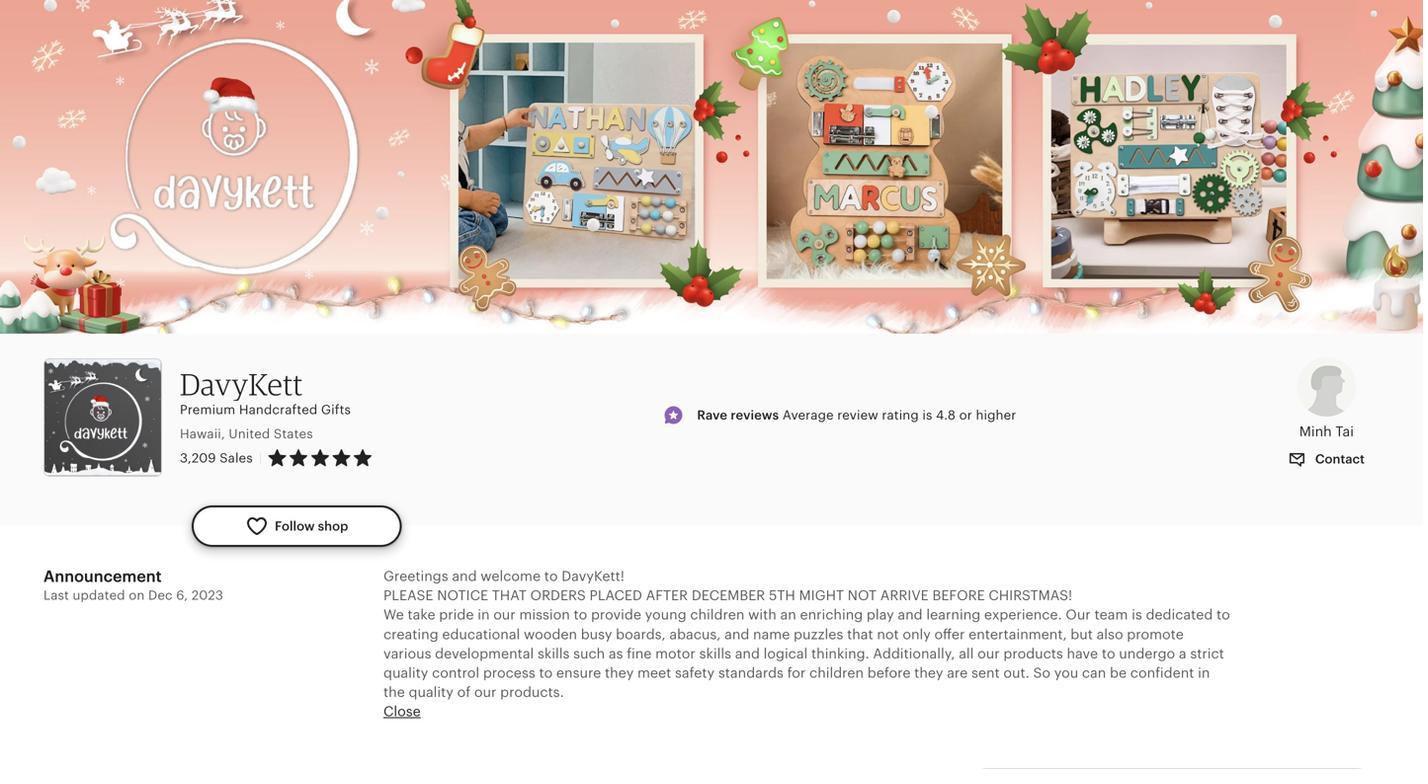 Task type: describe. For each thing, give the bounding box(es) containing it.
3,209 sales |
[[180, 451, 262, 466]]

1 vertical spatial in
[[1198, 666, 1210, 681]]

contact button
[[1274, 442, 1380, 478]]

last
[[43, 589, 69, 603]]

play
[[867, 607, 894, 623]]

gifts
[[321, 403, 351, 418]]

to up 'orders' on the bottom of page
[[544, 569, 558, 585]]

to up strict
[[1217, 607, 1230, 623]]

not
[[877, 627, 899, 643]]

learning
[[926, 607, 981, 623]]

an
[[780, 607, 796, 623]]

thinking.
[[811, 646, 869, 662]]

provide
[[591, 607, 641, 623]]

busy
[[581, 627, 612, 643]]

0 vertical spatial children
[[690, 607, 745, 623]]

team
[[1095, 607, 1128, 623]]

1 horizontal spatial children
[[809, 666, 864, 681]]

dedicated
[[1146, 607, 1213, 623]]

and up 'standards'
[[735, 646, 760, 662]]

please
[[383, 588, 433, 604]]

developmental
[[435, 646, 534, 662]]

to up busy
[[574, 607, 587, 623]]

0 vertical spatial quality
[[383, 666, 428, 681]]

not
[[848, 588, 877, 604]]

minh tai image
[[1297, 358, 1356, 417]]

orders
[[530, 588, 586, 604]]

before
[[932, 588, 985, 604]]

as
[[609, 646, 623, 662]]

on
[[129, 589, 145, 603]]

boards,
[[616, 627, 666, 643]]

out.
[[1004, 666, 1030, 681]]

confident
[[1130, 666, 1194, 681]]

rave
[[697, 408, 727, 423]]

average
[[783, 408, 834, 423]]

chirstmas!
[[989, 588, 1073, 604]]

is inside greetings and welcome to davykett! please notice that orders placed after december 5th might not arrive before chirstmas! we take pride in our mission to provide young children with an enriching play and learning experience. our team is dedicated to creating educational wooden busy boards, abacus, and name puzzles that not only offer entertainment, but also promote various developmental skills such as fine motor skills and logical thinking. additionally, all our products have to undergo a strict quality control process to ensure they meet safety standards for children before they are sent out. so you can be confident in the quality of our products. close
[[1132, 607, 1142, 623]]

2 they from the left
[[914, 666, 943, 681]]

mission
[[519, 607, 570, 623]]

announcement
[[43, 568, 162, 586]]

states
[[274, 427, 313, 442]]

and down arrive
[[898, 607, 923, 623]]

minh tai link
[[1274, 358, 1380, 442]]

reviews
[[731, 408, 779, 423]]

might
[[799, 588, 844, 604]]

of
[[457, 685, 471, 701]]

our
[[1066, 607, 1091, 623]]

1 skills from the left
[[538, 646, 570, 662]]

4.8
[[936, 408, 956, 423]]

entertainment,
[[969, 627, 1067, 643]]

1 they from the left
[[605, 666, 634, 681]]

before
[[868, 666, 911, 681]]

to up products.
[[539, 666, 553, 681]]

additionally,
[[873, 646, 955, 662]]

products
[[1004, 646, 1063, 662]]

welcome
[[481, 569, 541, 585]]

you
[[1054, 666, 1078, 681]]

are
[[947, 666, 968, 681]]

december
[[692, 588, 765, 604]]

for
[[787, 666, 806, 681]]

name
[[753, 627, 790, 643]]

undergo
[[1119, 646, 1175, 662]]

follow shop button
[[192, 506, 402, 548]]

premium
[[180, 403, 236, 418]]

abacus,
[[669, 627, 721, 643]]

2 skills from the left
[[699, 646, 731, 662]]

2023
[[192, 589, 223, 603]]

so
[[1033, 666, 1051, 681]]

hawaii, united states
[[180, 427, 313, 442]]

davykett
[[180, 366, 303, 403]]

such
[[573, 646, 605, 662]]

offer
[[935, 627, 965, 643]]

0 vertical spatial in
[[478, 607, 490, 623]]

products.
[[500, 685, 564, 701]]

0 vertical spatial is
[[922, 408, 932, 423]]

2 vertical spatial our
[[474, 685, 497, 701]]

hawaii,
[[180, 427, 225, 442]]

a
[[1179, 646, 1187, 662]]

take
[[408, 607, 435, 623]]

handcrafted
[[239, 403, 318, 418]]

wooden
[[524, 627, 577, 643]]

have
[[1067, 646, 1098, 662]]

promote
[[1127, 627, 1184, 643]]

various
[[383, 646, 431, 662]]



Task type: locate. For each thing, give the bounding box(es) containing it.
1 vertical spatial children
[[809, 666, 864, 681]]

meet
[[637, 666, 671, 681]]

safety
[[675, 666, 715, 681]]

announcement last updated on dec 6, 2023
[[43, 568, 223, 603]]

1 vertical spatial our
[[978, 646, 1000, 662]]

contact
[[1312, 452, 1365, 467]]

1 vertical spatial is
[[1132, 607, 1142, 623]]

logical
[[764, 646, 808, 662]]

that
[[847, 627, 873, 643]]

5th
[[769, 588, 795, 604]]

in
[[478, 607, 490, 623], [1198, 666, 1210, 681]]

be
[[1110, 666, 1127, 681]]

minh tai
[[1299, 424, 1354, 440]]

quality down control
[[409, 685, 454, 701]]

skills down wooden
[[538, 646, 570, 662]]

that
[[492, 588, 527, 604]]

0 horizontal spatial in
[[478, 607, 490, 623]]

follow shop
[[275, 519, 348, 534]]

can
[[1082, 666, 1106, 681]]

they down as
[[605, 666, 634, 681]]

standards
[[718, 666, 784, 681]]

placed
[[590, 588, 642, 604]]

1 horizontal spatial they
[[914, 666, 943, 681]]

0 horizontal spatial they
[[605, 666, 634, 681]]

davykett!
[[562, 569, 625, 585]]

all
[[959, 646, 974, 662]]

ensure
[[556, 666, 601, 681]]

sales
[[220, 451, 253, 466]]

1 vertical spatial quality
[[409, 685, 454, 701]]

also
[[1097, 627, 1123, 643]]

sent
[[971, 666, 1000, 681]]

children
[[690, 607, 745, 623], [809, 666, 864, 681]]

fine
[[627, 646, 652, 662]]

close link
[[383, 704, 421, 720]]

greetings and welcome to davykett! please notice that orders placed after december 5th might not arrive before chirstmas! we take pride in our mission to provide young children with an enriching play and learning experience. our team is dedicated to creating educational wooden busy boards, abacus, and name puzzles that not only offer entertainment, but also promote various developmental skills such as fine motor skills and logical thinking. additionally, all our products have to undergo a strict quality control process to ensure they meet safety standards for children before they are sent out. so you can be confident in the quality of our products. close
[[383, 569, 1230, 720]]

pride
[[439, 607, 474, 623]]

experience.
[[984, 607, 1062, 623]]

is
[[922, 408, 932, 423], [1132, 607, 1142, 623]]

0 horizontal spatial children
[[690, 607, 745, 623]]

in up educational
[[478, 607, 490, 623]]

and down with
[[725, 627, 749, 643]]

enriching
[[800, 607, 863, 623]]

follow
[[275, 519, 315, 534]]

puzzles
[[794, 627, 843, 643]]

process
[[483, 666, 535, 681]]

davykett premium handcrafted gifts
[[180, 366, 351, 418]]

is left 4.8
[[922, 408, 932, 423]]

with
[[748, 607, 777, 623]]

rave reviews average review rating is 4.8 or higher
[[697, 408, 1016, 423]]

1 horizontal spatial is
[[1132, 607, 1142, 623]]

our right of
[[474, 685, 497, 701]]

only
[[903, 627, 931, 643]]

our down that
[[493, 607, 516, 623]]

dec
[[148, 589, 173, 603]]

our up sent
[[978, 646, 1000, 662]]

but
[[1071, 627, 1093, 643]]

skills down abacus,
[[699, 646, 731, 662]]

review
[[837, 408, 878, 423]]

to down also
[[1102, 646, 1115, 662]]

to
[[544, 569, 558, 585], [574, 607, 587, 623], [1217, 607, 1230, 623], [1102, 646, 1115, 662], [539, 666, 553, 681]]

young
[[645, 607, 687, 623]]

0 horizontal spatial skills
[[538, 646, 570, 662]]

tai
[[1336, 424, 1354, 440]]

quality down various
[[383, 666, 428, 681]]

children down the thinking.
[[809, 666, 864, 681]]

strict
[[1190, 646, 1224, 662]]

they down 'additionally,'
[[914, 666, 943, 681]]

educational
[[442, 627, 520, 643]]

arrive
[[880, 588, 929, 604]]

after
[[646, 588, 688, 604]]

rating
[[882, 408, 919, 423]]

control
[[432, 666, 479, 681]]

6,
[[176, 589, 188, 603]]

0 horizontal spatial is
[[922, 408, 932, 423]]

1 horizontal spatial in
[[1198, 666, 1210, 681]]

children down december
[[690, 607, 745, 623]]

3,209 sales link
[[180, 451, 253, 466]]

3,209
[[180, 451, 216, 466]]

minh
[[1299, 424, 1332, 440]]

quality
[[383, 666, 428, 681], [409, 685, 454, 701]]

and
[[452, 569, 477, 585], [898, 607, 923, 623], [725, 627, 749, 643], [735, 646, 760, 662]]

the
[[383, 685, 405, 701]]

our
[[493, 607, 516, 623], [978, 646, 1000, 662], [474, 685, 497, 701]]

united
[[229, 427, 270, 442]]

1 horizontal spatial skills
[[699, 646, 731, 662]]

or
[[959, 408, 972, 423]]

notice
[[437, 588, 488, 604]]

greetings
[[383, 569, 448, 585]]

is right team
[[1132, 607, 1142, 623]]

they
[[605, 666, 634, 681], [914, 666, 943, 681]]

skills
[[538, 646, 570, 662], [699, 646, 731, 662]]

and up notice
[[452, 569, 477, 585]]

|
[[259, 451, 262, 466]]

in down strict
[[1198, 666, 1210, 681]]

0 vertical spatial our
[[493, 607, 516, 623]]

updated
[[73, 589, 125, 603]]



Task type: vqa. For each thing, say whether or not it's contained in the screenshot.
Close link
yes



